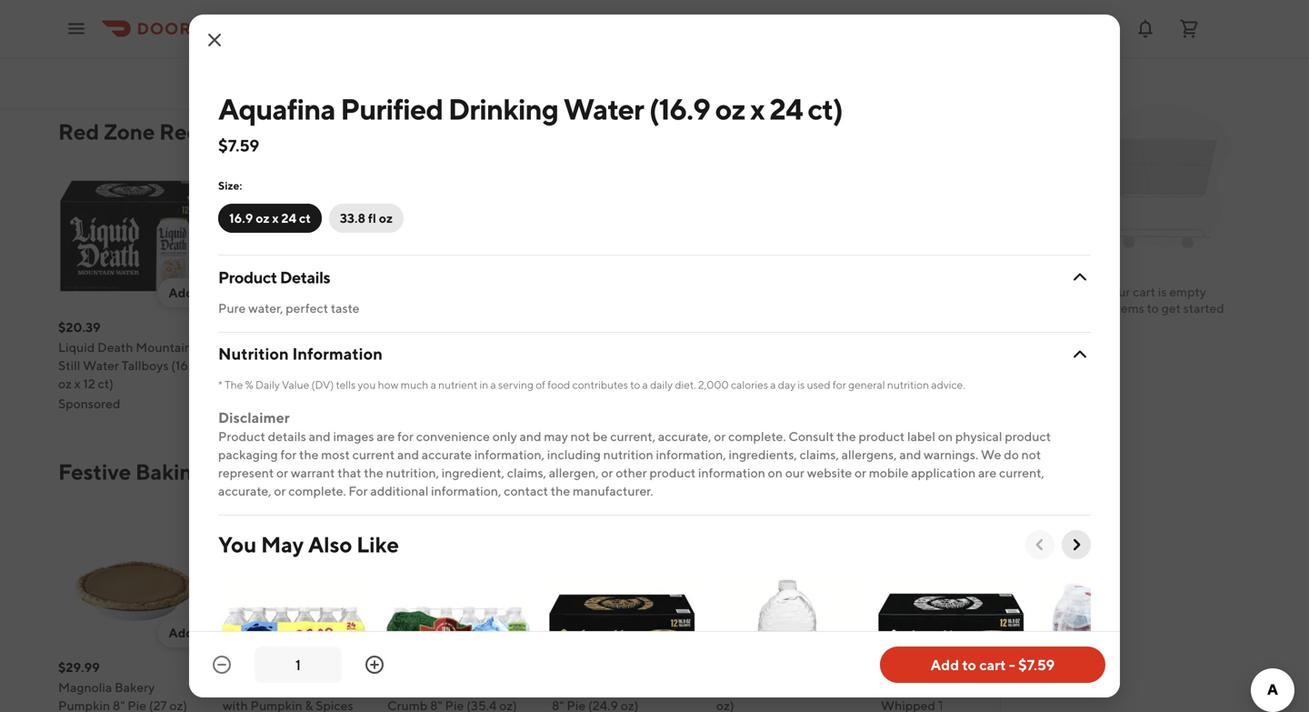 Task type: locate. For each thing, give the bounding box(es) containing it.
complete. down warrant
[[288, 483, 346, 498]]

product details
[[218, 267, 330, 287]]

0 vertical spatial cart
[[1133, 284, 1156, 299]]

1 vertical spatial vitamin
[[928, 358, 973, 373]]

0 horizontal spatial on
[[768, 465, 783, 480]]

1 vertical spatial not
[[1022, 447, 1041, 462]]

claims, up contact
[[507, 465, 547, 480]]

1 vertical spatial $7.59
[[223, 320, 255, 335]]

oz) down 'dairy'
[[1007, 698, 1025, 712]]

see
[[803, 124, 825, 139], [803, 464, 825, 479]]

consult
[[789, 429, 834, 444]]

1 vertical spatial are
[[979, 465, 997, 480]]

flavor
[[438, 358, 475, 373]]

also
[[308, 532, 352, 557]]

is right day
[[798, 378, 805, 391]]

0 vertical spatial aquafina
[[218, 92, 335, 126]]

physical
[[956, 429, 1003, 444]]

purified
[[340, 92, 443, 126], [278, 340, 324, 355]]

get
[[1162, 301, 1181, 316]]

see all for 2nd see all link from the bottom of the page
[[803, 124, 844, 139]]

2 horizontal spatial for
[[833, 378, 846, 391]]

for down details
[[280, 447, 297, 462]]

information, down the only
[[475, 447, 545, 462]]

product up the do
[[1005, 429, 1051, 444]]

1 vertical spatial see all link
[[792, 457, 855, 486]]

16.9
[[229, 211, 253, 226]]

cart inside button
[[980, 656, 1006, 673]]

cart inside 'your cart is empty add items to get started'
[[1133, 284, 1156, 299]]

previous button of carousel image left next button of carousel icon
[[1031, 536, 1049, 554]]

add for the table talk pumpkin pie (4 oz) image
[[827, 625, 852, 640]]

information
[[698, 465, 766, 480]]

add inside button
[[931, 656, 959, 673]]

1 vertical spatial see
[[803, 464, 825, 479]]

previous button of carousel image
[[882, 463, 900, 481], [1031, 536, 1049, 554]]

see all for first see all link from the bottom
[[803, 464, 844, 479]]

1 horizontal spatial nutrition
[[887, 378, 929, 391]]

day
[[778, 378, 796, 391]]

1 horizontal spatial c
[[976, 358, 985, 373]]

1 horizontal spatial vitamin
[[928, 358, 973, 373]]

the up warrant
[[299, 447, 319, 462]]

0 vertical spatial all
[[828, 124, 844, 139]]

claims, down consult
[[800, 447, 839, 462]]

1 vertical spatial complete.
[[288, 483, 346, 498]]

1 horizontal spatial to
[[962, 656, 977, 673]]

0 vertical spatial accurate,
[[658, 429, 712, 444]]

1 vertical spatial cart
[[980, 656, 1006, 673]]

add to cart - $7.59 button
[[880, 647, 1106, 683]]

pie inside '$10.39 sara lee pumpkin pie with pumpkin & spice'
[[329, 680, 348, 695]]

0 vertical spatial drinking
[[448, 92, 558, 126]]

product details button
[[218, 256, 1091, 299]]

0 vertical spatial $7.59
[[218, 135, 259, 155]]

0 vertical spatial is
[[1158, 284, 1167, 299]]

product up packaging
[[218, 429, 265, 444]]

much
[[401, 378, 429, 391]]

next button of carousel image
[[1068, 536, 1086, 554]]

strawberry
[[90, 18, 154, 33]]

current, down the do
[[999, 465, 1045, 480]]

1 horizontal spatial current,
[[999, 465, 1045, 480]]

oz inside 33.8 fl oz button
[[379, 211, 393, 226]]

1 product from the top
[[218, 267, 277, 287]]

1 vertical spatial is
[[798, 378, 805, 391]]

1 horizontal spatial not
[[1022, 447, 1041, 462]]

for right the used at bottom
[[833, 378, 846, 391]]

oz) right the (3
[[505, 376, 523, 391]]

0 vertical spatial vitamin
[[552, 340, 597, 355]]

vitamin up xxx
[[552, 340, 597, 355]]

for up nutrition,
[[397, 429, 414, 444]]

1 vertical spatial all
[[828, 464, 844, 479]]

accurate, down diet.
[[658, 429, 712, 444]]

we
[[981, 447, 1002, 462]]

(0.32
[[973, 376, 1003, 391]]

craftmix
[[58, 0, 109, 15]]

pumpkin for pie
[[275, 680, 327, 695]]

not right the do
[[1022, 447, 1041, 462]]

see all
[[803, 124, 844, 139], [803, 464, 844, 479]]

0 horizontal spatial for
[[280, 447, 297, 462]]

$7.59 up size: on the top left of page
[[218, 135, 259, 155]]

33.8
[[340, 211, 366, 226]]

previous button of carousel image inside aquafina purified drinking water (16.9 oz x 24 ct) dialog
[[1031, 536, 1049, 554]]

$3.69
[[717, 320, 750, 335]]

$7.59 inside $7.59 aquafina purified drinking water (16.9 oz x 24 ct)
[[223, 320, 255, 335]]

you may also like
[[218, 532, 399, 557]]

pumpkin inside the $29.99 magnolia bakery pumpkin 8" pie (27 oz)
[[58, 698, 110, 712]]

add for magnolia bakery pumpkin 8" pie (27 oz) image
[[169, 625, 194, 640]]

add for sara lee pumpkin pie with pumpkin & spices (34 oz) image
[[333, 625, 358, 640]]

claims,
[[800, 447, 839, 462], [507, 465, 547, 480]]

current, right be in the left of the page
[[610, 429, 656, 444]]

0 horizontal spatial cart
[[980, 656, 1006, 673]]

0 horizontal spatial pie
[[128, 698, 146, 712]]

water
[[564, 92, 644, 126], [600, 340, 636, 355], [83, 358, 119, 373], [275, 358, 311, 373], [552, 376, 588, 391]]

1 horizontal spatial complete.
[[728, 429, 786, 444]]

nutrient
[[581, 358, 630, 373]]

0 vertical spatial see all
[[803, 124, 844, 139]]

1 all from the top
[[828, 124, 844, 139]]

nutrition
[[887, 378, 929, 391], [603, 447, 654, 462]]

1 vertical spatial previous button of carousel image
[[1031, 536, 1049, 554]]

1 horizontal spatial pie
[[329, 680, 348, 695]]

1 text field
[[266, 655, 331, 675]]

pure
[[218, 301, 246, 316]]

cart left -
[[980, 656, 1006, 673]]

additional
[[370, 483, 429, 498]]

$7.59 right -
[[1019, 656, 1055, 673]]

sugar
[[668, 340, 701, 355]]

1 vertical spatial drinking
[[223, 358, 272, 373]]

water,
[[248, 301, 283, 316]]

advice.
[[932, 378, 966, 391]]

4 a from the left
[[770, 378, 776, 391]]

0 horizontal spatial nutrition
[[603, 447, 654, 462]]

nutrition inside disclaimer product details and images are for convenience only and may not be current, accurate, or complete. consult the product label on physical product packaging for the most current and accurate information, including nutrition information, ingredients, claims, allergens, and warnings. we do not represent or warrant that the nutrition, ingredient, claims, allergen, or other product information on our website or mobile application are current, accurate, or complete. for additional information, contact the manufacturer.
[[603, 447, 654, 462]]

drink
[[902, 376, 933, 391]]

1 vertical spatial product
[[218, 429, 265, 444]]

aquafina purified drinking water (16.9 oz x 24 ct) image
[[223, 161, 373, 311]]

sara
[[223, 680, 248, 695]]

size:
[[218, 179, 242, 192]]

noodle
[[387, 376, 430, 391]]

vitamin inside $7.09 emergen-c super orange vitamin c 1000 mg drink mixes (0.32 oz x 10 ct)
[[928, 358, 973, 373]]

nutrition up the 'other'
[[603, 447, 654, 462]]

on up warnings. on the right of the page
[[938, 429, 953, 444]]

(13
[[988, 698, 1004, 712]]

to up the original
[[962, 656, 977, 673]]

0 horizontal spatial previous button of carousel image
[[882, 463, 900, 481]]

1 vertical spatial on
[[768, 465, 783, 480]]

and up nutrition,
[[397, 447, 419, 462]]

c left super
[[939, 340, 949, 355]]

are down we
[[979, 465, 997, 480]]

soup
[[433, 376, 463, 391]]

1 vertical spatial see all
[[803, 464, 844, 479]]

1 vertical spatial claims,
[[507, 465, 547, 480]]

previous button of carousel image down the allergens,
[[882, 463, 900, 481]]

0 vertical spatial pie
[[329, 680, 348, 695]]

0 horizontal spatial (16.9
[[171, 358, 199, 373]]

0 vertical spatial purified
[[340, 92, 443, 126]]

pie down 1 text box
[[329, 680, 348, 695]]

or up information
[[714, 429, 726, 444]]

and down label
[[900, 447, 921, 462]]

vitamin water zero sugar xxx nutrient enhanced water (20 oz) image
[[552, 161, 702, 311]]

2 see all from the top
[[803, 464, 844, 479]]

2,000
[[698, 378, 729, 391]]

0 horizontal spatial drinking
[[223, 358, 272, 373]]

current
[[352, 447, 395, 462]]

is up get on the top right of the page
[[1158, 284, 1167, 299]]

oz inside $7.59 aquafina purified drinking water (16.9 oz x 24 ct)
[[344, 358, 357, 373]]

pumpkin down magnolia
[[58, 698, 110, 712]]

cart up items
[[1133, 284, 1156, 299]]

to left get on the top right of the page
[[1147, 301, 1159, 316]]

complete. up ingredients,
[[728, 429, 786, 444]]

x inside $7.59 aquafina purified drinking water (16.9 oz x 24 ct)
[[360, 358, 366, 373]]

other
[[616, 465, 647, 480]]

0 horizontal spatial purified
[[278, 340, 324, 355]]

red zone recovery link
[[58, 117, 254, 146]]

0 horizontal spatial are
[[377, 429, 395, 444]]

1 horizontal spatial accurate,
[[658, 429, 712, 444]]

0 vertical spatial claims,
[[800, 447, 839, 462]]

vitamin up mixes
[[928, 358, 973, 373]]

1 vertical spatial 24
[[281, 211, 296, 226]]

1 horizontal spatial (16.9
[[313, 358, 341, 373]]

1 vertical spatial aquafina
[[223, 340, 275, 355]]

0 vertical spatial see
[[803, 124, 825, 139]]

you
[[218, 532, 257, 557]]

aquafina inside $7.59 aquafina purified drinking water (16.9 oz x 24 ct)
[[223, 340, 275, 355]]

dairy
[[995, 680, 1025, 695]]

a right much
[[431, 378, 436, 391]]

be
[[593, 429, 608, 444]]

(27
[[149, 698, 167, 712]]

nutrient
[[438, 378, 478, 391]]

our
[[785, 465, 805, 480]]

1 horizontal spatial previous button of carousel image
[[1031, 536, 1049, 554]]

reddi
[[881, 680, 916, 695]]

2 vertical spatial to
[[962, 656, 977, 673]]

water inside the $20.39 liquid death mountain still water tallboys (16.9 oz x 12 ct) sponsored
[[83, 358, 119, 373]]

magnolia bakery pecan 8" pie (24.9 oz) image
[[552, 501, 702, 651]]

c up (0.32
[[976, 358, 985, 373]]

1 a from the left
[[431, 378, 436, 391]]

in
[[480, 378, 489, 391]]

purified inside $7.59 aquafina purified drinking water (16.9 oz x 24 ct)
[[278, 340, 324, 355]]

1000
[[988, 358, 1020, 373]]

decrease quantity by 1 image
[[211, 654, 233, 676]]

empty retail cart image
[[1070, 91, 1241, 262]]

1 vertical spatial to
[[630, 378, 640, 391]]

16.9 oz x 24 ct button
[[218, 204, 322, 233]]

0 horizontal spatial current,
[[610, 429, 656, 444]]

on left our
[[768, 465, 783, 480]]

nutrition down orange
[[887, 378, 929, 391]]

packaging
[[218, 447, 278, 462]]

liquid death mountain still water tallboys (16.9 oz x 12 ct) image
[[58, 161, 208, 311]]

maruchan creamy chicken flavor ramen noodle soup bag (3 oz) image
[[387, 161, 537, 311]]

0 vertical spatial not
[[571, 429, 590, 444]]

images
[[333, 429, 374, 444]]

increase quantity by 1 image
[[364, 654, 386, 676]]

add inside 'your cart is empty add items to get started'
[[1086, 301, 1111, 316]]

$29.99 magnolia bakery pumpkin 8" pie (27 oz)
[[58, 660, 187, 712]]

0 vertical spatial 24
[[770, 92, 803, 126]]

(16.9
[[649, 92, 710, 126], [171, 358, 199, 373], [313, 358, 341, 373]]

information
[[292, 344, 383, 363]]

nutrition,
[[386, 465, 439, 480]]

festive
[[58, 459, 131, 485]]

a left daily
[[643, 378, 648, 391]]

2 vertical spatial $7.59
[[1019, 656, 1055, 673]]

0 horizontal spatial 24
[[223, 376, 238, 391]]

aquafina up size: on the top left of page
[[218, 92, 335, 126]]

previous button of carousel image for next button of carousel image
[[882, 463, 900, 481]]

2 horizontal spatial to
[[1147, 301, 1159, 316]]

0 vertical spatial to
[[1147, 301, 1159, 316]]

bag
[[466, 376, 488, 391]]

pumpkin up &
[[275, 680, 327, 695]]

are up current
[[377, 429, 395, 444]]

add for magnolia bakery apple crumb 8" pie (35.4 oz) image
[[498, 625, 523, 640]]

most
[[321, 447, 350, 462]]

product up pure
[[218, 267, 277, 287]]

1 vertical spatial accurate,
[[218, 483, 272, 498]]

not up the including
[[571, 429, 590, 444]]

0 vertical spatial product
[[218, 267, 277, 287]]

a left day
[[770, 378, 776, 391]]

aquafina up %
[[223, 340, 275, 355]]

pumpkin
[[275, 680, 327, 695], [58, 698, 110, 712], [251, 698, 302, 712]]

2 product from the top
[[218, 429, 265, 444]]

$7.59 down pure
[[223, 320, 255, 335]]

to left daily
[[630, 378, 640, 391]]

0 horizontal spatial complete.
[[288, 483, 346, 498]]

oz) right (27
[[170, 698, 187, 712]]

your cart is empty add items to get started
[[1086, 284, 1225, 316]]

2 vertical spatial 24
[[223, 376, 238, 391]]

oz inside the $20.39 liquid death mountain still water tallboys (16.9 oz x 12 ct) sponsored
[[58, 376, 72, 391]]

on
[[938, 429, 953, 444], [768, 465, 783, 480]]

is
[[1158, 284, 1167, 299], [798, 378, 805, 391]]

ct) inside $7.59 aquafina purified drinking water (16.9 oz x 24 ct)
[[240, 376, 256, 391]]

0 vertical spatial complete.
[[728, 429, 786, 444]]

0 vertical spatial c
[[939, 340, 949, 355]]

oz) inside "$6.49 reddi wip original dairy whipped topping (13 oz)"
[[1007, 698, 1025, 712]]

1 horizontal spatial is
[[1158, 284, 1167, 299]]

next button of carousel image
[[918, 463, 937, 481]]

0 vertical spatial previous button of carousel image
[[882, 463, 900, 481]]

product up the allergens,
[[859, 429, 905, 444]]

pumpkin for 8"
[[58, 698, 110, 712]]

or
[[714, 429, 726, 444], [276, 465, 288, 480], [601, 465, 613, 480], [855, 465, 867, 480], [274, 483, 286, 498]]

0 vertical spatial see all link
[[792, 117, 855, 146]]

a right in
[[491, 378, 496, 391]]

1 vertical spatial current,
[[999, 465, 1045, 480]]

vitamin
[[552, 340, 597, 355], [928, 358, 973, 373]]

1 horizontal spatial drinking
[[448, 92, 558, 126]]

1 vertical spatial for
[[397, 429, 414, 444]]

1 vertical spatial purified
[[278, 340, 324, 355]]

1 see all from the top
[[803, 124, 844, 139]]

sara lee pumpkin pie with pumpkin & spices (34 oz) image
[[223, 501, 373, 651]]

1 see all link from the top
[[792, 117, 855, 146]]

$6.49
[[881, 660, 915, 675]]

value
[[282, 378, 309, 391]]

pie down bakery at the left bottom
[[128, 698, 146, 712]]

0 vertical spatial are
[[377, 429, 395, 444]]

1 horizontal spatial purified
[[340, 92, 443, 126]]

red bull sugar free energy drink (12 oz) image
[[717, 161, 867, 311]]

$7.59 for $7.59 aquafina purified drinking water (16.9 oz x 24 ct)
[[223, 320, 255, 335]]

disclaimer product details and images are for convenience only and may not be current, accurate, or complete. consult the product label on physical product packaging for the most current and accurate information, including nutrition information, ingredients, claims, allergens, and warnings. we do not represent or warrant that the nutrition, ingredient, claims, allergen, or other product information on our website or mobile application are current, accurate, or complete. for additional information, contact the manufacturer.
[[218, 409, 1051, 498]]

1 vertical spatial c
[[976, 358, 985, 373]]

0 vertical spatial nutrition
[[887, 378, 929, 391]]

1 vertical spatial pie
[[128, 698, 146, 712]]

2 all from the top
[[828, 464, 844, 479]]

pumpkin down lee
[[251, 698, 302, 712]]

oz) right (20
[[614, 376, 632, 391]]

of
[[536, 378, 546, 391]]

pie inside the $29.99 magnolia bakery pumpkin 8" pie (27 oz)
[[128, 698, 146, 712]]

0 horizontal spatial vitamin
[[552, 340, 597, 355]]

represent
[[218, 465, 274, 480]]

the down current
[[364, 465, 383, 480]]

2 vertical spatial for
[[280, 447, 297, 462]]

1 horizontal spatial cart
[[1133, 284, 1156, 299]]

accurate, down represent
[[218, 483, 272, 498]]

* the % daily value (dv) tells you how much a nutrient in a serving of food contributes to a daily diet. 2,000 calories a day is used for general nutrition advice.
[[218, 378, 966, 391]]

aquafina purified drinking water (16.9 oz x 24 ct) dialog
[[189, 0, 1191, 712]]

1 horizontal spatial for
[[397, 429, 414, 444]]

the down allergen,
[[551, 483, 570, 498]]

website
[[807, 465, 852, 480]]

and up the most on the bottom of the page
[[309, 429, 331, 444]]

xxx
[[552, 358, 578, 373]]

pure water, perfect taste
[[218, 301, 360, 316]]

10
[[881, 394, 895, 409]]

your
[[1104, 284, 1131, 299]]

0 vertical spatial on
[[938, 429, 953, 444]]

product right the 'other'
[[650, 465, 696, 480]]

1 horizontal spatial product
[[859, 429, 905, 444]]

1 horizontal spatial 24
[[281, 211, 296, 226]]

used
[[807, 378, 831, 391]]



Task type: vqa. For each thing, say whether or not it's contained in the screenshot.
convenience
yes



Task type: describe. For each thing, give the bounding box(es) containing it.
(16.9 inside the $20.39 liquid death mountain still water tallboys (16.9 oz x 12 ct) sponsored
[[171, 358, 199, 373]]

*
[[218, 378, 223, 391]]

$7.59 inside button
[[1019, 656, 1055, 673]]

1 horizontal spatial claims,
[[800, 447, 839, 462]]

purified inside dialog
[[340, 92, 443, 126]]

(20
[[591, 376, 611, 391]]

accurate
[[422, 447, 472, 462]]

magnolia bakery apple crumb 8" pie (35.4 oz) image
[[387, 501, 537, 651]]

still
[[58, 358, 80, 373]]

packets
[[162, 0, 208, 15]]

warrant
[[291, 465, 335, 480]]

16.9 oz x 24 ct
[[229, 211, 311, 226]]

$20.39 liquid death mountain still water tallboys (16.9 oz x 12 ct) sponsored
[[58, 320, 199, 411]]

how
[[378, 378, 399, 391]]

serving
[[498, 378, 534, 391]]

ct) inside the $20.39 liquid death mountain still water tallboys (16.9 oz x 12 ct) sponsored
[[98, 376, 114, 391]]

0 horizontal spatial product
[[650, 465, 696, 480]]

2 see from the top
[[803, 464, 825, 479]]

(16.9 inside dialog
[[649, 92, 710, 126]]

mule
[[58, 18, 88, 33]]

daily
[[256, 378, 280, 391]]

0 vertical spatial for
[[833, 378, 846, 391]]

$0.89 maruchan creamy chicken flavor ramen noodle soup bag (3 oz)
[[387, 320, 523, 391]]

bakery
[[115, 680, 155, 695]]

$0.89
[[387, 320, 423, 335]]

-
[[1009, 656, 1016, 673]]

table talk pumpkin pie (4 oz) image
[[717, 501, 867, 651]]

is inside aquafina purified drinking water (16.9 oz x 24 ct) dialog
[[798, 378, 805, 391]]

product inside dropdown button
[[218, 267, 277, 287]]

death
[[97, 340, 133, 355]]

close image
[[204, 29, 226, 51]]

add to cart - $7.59
[[931, 656, 1055, 673]]

previous button of carousel image for next button of carousel icon
[[1031, 536, 1049, 554]]

whipped
[[881, 698, 936, 712]]

ramen
[[477, 358, 518, 373]]

creamy
[[449, 340, 494, 355]]

(dv)
[[311, 378, 334, 391]]

all for first see all link from the bottom
[[828, 464, 844, 479]]

may
[[261, 532, 304, 557]]

orange
[[881, 358, 925, 373]]

0 items, open order cart image
[[1179, 18, 1200, 40]]

2 see all link from the top
[[792, 457, 855, 486]]

1 see from the top
[[803, 124, 825, 139]]

super
[[952, 340, 986, 355]]

$29.99
[[58, 660, 100, 675]]

oz) inside the $29.99 magnolia bakery pumpkin 8" pie (27 oz)
[[170, 698, 187, 712]]

maruchan
[[387, 340, 446, 355]]

details
[[268, 429, 306, 444]]

1 horizontal spatial are
[[979, 465, 997, 480]]

do
[[1004, 447, 1019, 462]]

emergen-
[[881, 340, 939, 355]]

contact
[[504, 483, 548, 498]]

ingredients,
[[729, 447, 797, 462]]

$7.09 emergen-c super orange vitamin c 1000 mg drink mixes (0.32 oz x 10 ct)
[[881, 320, 1028, 409]]

notification bell image
[[1135, 18, 1157, 40]]

or up manufacturer.
[[601, 465, 613, 480]]

daily
[[650, 378, 673, 391]]

festive baking 🥧 link
[[58, 457, 231, 486]]

vitamin inside $2.49 vitamin water zero sugar xxx nutrient enhanced water (20 oz)
[[552, 340, 597, 355]]

0 horizontal spatial c
[[939, 340, 949, 355]]

that
[[338, 465, 361, 480]]

sponsored
[[58, 396, 120, 411]]

ct) inside dialog
[[808, 92, 843, 126]]

to inside 'your cart is empty add items to get started'
[[1147, 301, 1159, 316]]

or down the allergens,
[[855, 465, 867, 480]]

manufacturer.
[[573, 483, 653, 498]]

aquafina inside dialog
[[218, 92, 335, 126]]

1 horizontal spatial on
[[938, 429, 953, 444]]

label
[[908, 429, 936, 444]]

ct) inside $7.09 emergen-c super orange vitamin c 1000 mg drink mixes (0.32 oz x 10 ct)
[[898, 394, 913, 409]]

drinking inside dialog
[[448, 92, 558, 126]]

empty
[[1170, 284, 1207, 299]]

add for the liquid death mountain still water tallboys (16.9 oz x 12 ct) image
[[169, 285, 194, 300]]

oz inside $7.09 emergen-c super orange vitamin c 1000 mg drink mixes (0.32 oz x 10 ct)
[[1006, 376, 1019, 391]]

%
[[245, 378, 253, 391]]

2 horizontal spatial product
[[1005, 429, 1051, 444]]

mobile
[[869, 465, 909, 480]]

and left may at the left
[[520, 429, 542, 444]]

open menu image
[[65, 18, 87, 40]]

0 horizontal spatial claims,
[[507, 465, 547, 480]]

craftmix cocktail packets mule strawberry
[[58, 0, 208, 33]]

magnolia bakery pumpkin 8" pie (27 oz) image
[[58, 501, 208, 651]]

0 horizontal spatial to
[[630, 378, 640, 391]]

drinking inside $7.59 aquafina purified drinking water (16.9 oz x 24 ct)
[[223, 358, 272, 373]]

33.8 fl oz button
[[329, 204, 404, 233]]

nutrition information
[[218, 344, 383, 363]]

calories
[[731, 378, 768, 391]]

zero
[[639, 340, 665, 355]]

oz) inside $2.49 vitamin water zero sugar xxx nutrient enhanced water (20 oz)
[[614, 376, 632, 391]]

(16.9 inside $7.59 aquafina purified drinking water (16.9 oz x 24 ct)
[[313, 358, 341, 373]]

the
[[225, 378, 243, 391]]

add for magnolia bakery pecan 8" pie (24.9 oz) image
[[662, 625, 687, 640]]

mixes
[[936, 376, 970, 391]]

oz) inside $0.89 maruchan creamy chicken flavor ramen noodle soup bag (3 oz)
[[505, 376, 523, 391]]

food
[[548, 378, 570, 391]]

information, down ingredient,
[[431, 483, 501, 498]]

$7.59 for $7.59
[[218, 135, 259, 155]]

ct
[[299, 211, 311, 226]]

you
[[358, 378, 376, 391]]

convenience
[[416, 429, 490, 444]]

tallboys
[[122, 358, 169, 373]]

oz inside 16.9 oz x 24 ct button
[[256, 211, 270, 226]]

disclaimer
[[218, 409, 290, 426]]

perfect
[[286, 301, 328, 316]]

red
[[58, 119, 99, 145]]

like
[[357, 532, 399, 557]]

x inside $7.09 emergen-c super orange vitamin c 1000 mg drink mixes (0.32 oz x 10 ct)
[[1022, 376, 1028, 391]]

2 horizontal spatial 24
[[770, 92, 803, 126]]

information, up information
[[656, 447, 726, 462]]

24 inside button
[[281, 211, 296, 226]]

$10.39 sara lee pumpkin pie with pumpkin & spice
[[223, 660, 353, 712]]

$20.39
[[58, 320, 101, 335]]

3 a from the left
[[643, 378, 648, 391]]

0 horizontal spatial accurate,
[[218, 483, 272, 498]]

items
[[1113, 301, 1145, 316]]

x inside the $20.39 liquid death mountain still water tallboys (16.9 oz x 12 ct) sponsored
[[74, 376, 81, 391]]

water inside $7.59 aquafina purified drinking water (16.9 oz x 24 ct)
[[275, 358, 311, 373]]

ingredient,
[[442, 465, 505, 480]]

$10.39
[[223, 660, 263, 675]]

x inside 16.9 oz x 24 ct button
[[272, 211, 279, 226]]

all for 2nd see all link from the bottom of the page
[[828, 124, 844, 139]]

2 a from the left
[[491, 378, 496, 391]]

0 horizontal spatial not
[[571, 429, 590, 444]]

the up the allergens,
[[837, 429, 856, 444]]

to inside button
[[962, 656, 977, 673]]

aquafina purified drinking water (16.9 oz x 24 ct)
[[218, 92, 843, 126]]

product inside disclaimer product details and images are for convenience only and may not be current, accurate, or complete. consult the product label on physical product packaging for the most current and accurate information, including nutrition information, ingredients, claims, allergens, and warnings. we do not represent or warrant that the nutrition, ingredient, claims, allergen, or other product information on our website or mobile application are current, accurate, or complete. for additional information, contact the manufacturer.
[[218, 429, 265, 444]]

including
[[547, 447, 601, 462]]

topping
[[938, 698, 985, 712]]

is inside 'your cart is empty add items to get started'
[[1158, 284, 1167, 299]]

nutrition information button
[[218, 333, 1091, 376]]

water inside dialog
[[564, 92, 644, 126]]

application
[[911, 465, 976, 480]]

$7.59 aquafina purified drinking water (16.9 oz x 24 ct)
[[223, 320, 366, 391]]

or down packaging
[[274, 483, 286, 498]]

contributes
[[572, 378, 628, 391]]

24 inside $7.59 aquafina purified drinking water (16.9 oz x 24 ct)
[[223, 376, 238, 391]]

allergen,
[[549, 465, 599, 480]]

with
[[223, 698, 248, 712]]

red zone recovery
[[58, 119, 254, 145]]

or left warrant
[[276, 465, 288, 480]]

original
[[946, 680, 992, 695]]

0 vertical spatial current,
[[610, 429, 656, 444]]



